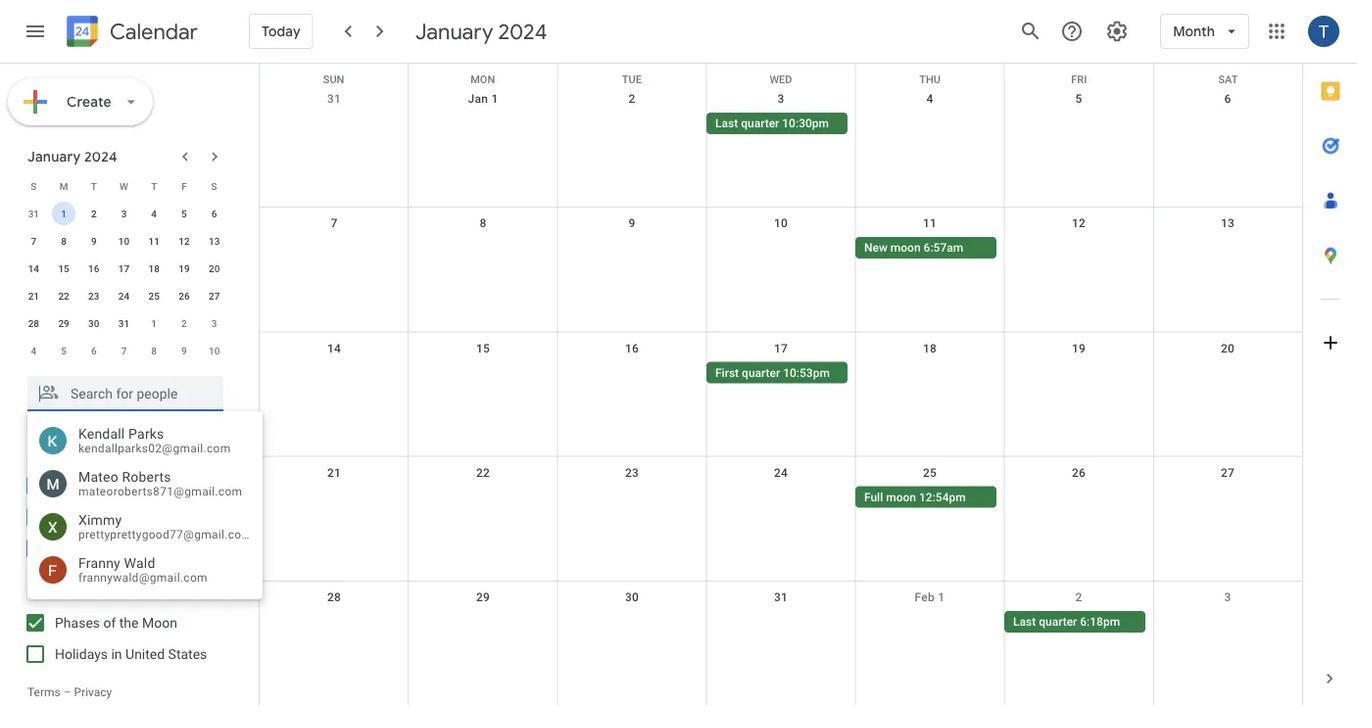 Task type: locate. For each thing, give the bounding box(es) containing it.
21 element
[[22, 284, 45, 308]]

0 horizontal spatial january
[[27, 148, 81, 166]]

1 horizontal spatial 6
[[212, 208, 217, 220]]

23
[[88, 290, 99, 302], [625, 466, 639, 480]]

5 inside row
[[61, 345, 67, 357]]

26 element
[[172, 284, 196, 308]]

9 for sun
[[629, 217, 636, 231]]

6
[[1225, 92, 1232, 106], [212, 208, 217, 220], [91, 345, 97, 357]]

last left 6:18pm
[[1014, 615, 1036, 629]]

22 element
[[52, 284, 76, 308]]

1 vertical spatial 27
[[1221, 466, 1235, 480]]

1 horizontal spatial s
[[211, 180, 217, 192]]

moon inside button
[[886, 491, 917, 504]]

0 horizontal spatial last
[[716, 117, 738, 130]]

28 for feb 1
[[327, 591, 341, 605]]

1 horizontal spatial 27
[[1221, 466, 1235, 480]]

28
[[28, 318, 39, 329], [327, 591, 341, 605]]

29 element
[[52, 312, 76, 335]]

birthdays
[[55, 509, 112, 525]]

25
[[149, 290, 160, 302], [923, 466, 937, 480]]

0 vertical spatial january
[[415, 18, 493, 45]]

10:30pm
[[783, 117, 829, 130]]

quarter for 3
[[741, 117, 780, 130]]

t right m
[[91, 180, 97, 192]]

10 for january 2024
[[118, 235, 130, 247]]

prettyprettygood77@gmail.com
[[78, 528, 252, 542]]

5 down fri
[[1076, 92, 1083, 106]]

1 horizontal spatial 16
[[625, 342, 639, 355]]

cell
[[260, 113, 409, 136], [409, 113, 558, 136], [558, 113, 707, 136], [856, 113, 1005, 136], [1005, 113, 1154, 136], [1154, 113, 1303, 136], [260, 237, 409, 261], [409, 237, 558, 261], [558, 237, 707, 261], [707, 237, 856, 261], [1005, 237, 1154, 261], [1154, 237, 1303, 261], [260, 362, 409, 386], [409, 362, 558, 386], [558, 362, 707, 386], [856, 362, 1005, 386], [1005, 362, 1154, 386], [1154, 362, 1303, 386], [260, 487, 409, 510], [409, 487, 558, 510], [558, 487, 707, 510], [707, 487, 856, 510], [1005, 487, 1154, 510], [1154, 487, 1303, 510], [260, 612, 409, 635], [409, 612, 558, 635], [558, 612, 707, 635], [707, 612, 856, 635], [856, 612, 1005, 635], [1154, 612, 1303, 635]]

2 horizontal spatial 10
[[774, 217, 788, 231]]

0 horizontal spatial 30
[[88, 318, 99, 329]]

0 horizontal spatial s
[[31, 180, 37, 192]]

1 horizontal spatial 23
[[625, 466, 639, 480]]

new moon 6:57am
[[865, 241, 964, 255]]

1 horizontal spatial 8
[[151, 345, 157, 357]]

3
[[778, 92, 785, 106], [121, 208, 127, 220], [212, 318, 217, 329], [1225, 591, 1232, 605]]

1 horizontal spatial 22
[[476, 466, 490, 480]]

1 vertical spatial 15
[[476, 342, 490, 355]]

0 vertical spatial 13
[[1221, 217, 1235, 231]]

0 horizontal spatial 20
[[209, 263, 220, 274]]

mateo roberts mateoroberts871@gmail.com
[[78, 469, 243, 499]]

moon for new
[[891, 241, 921, 255]]

0 horizontal spatial 27
[[209, 290, 220, 302]]

19
[[179, 263, 190, 274], [1072, 342, 1086, 355]]

2 horizontal spatial 7
[[331, 217, 338, 231]]

grid containing 31
[[259, 64, 1303, 707]]

row containing s
[[19, 173, 229, 200]]

31
[[327, 92, 341, 106], [28, 208, 39, 220], [118, 318, 130, 329], [774, 591, 788, 605]]

6 down the sat
[[1225, 92, 1232, 106]]

9 inside grid
[[629, 217, 636, 231]]

list box
[[27, 420, 263, 592]]

new moon 6:57am button
[[856, 237, 997, 259]]

ximmy prettyprettygood77@gmail.com
[[78, 512, 252, 542]]

t left f
[[151, 180, 157, 192]]

10
[[774, 217, 788, 231], [118, 235, 130, 247], [209, 345, 220, 357]]

s up 'december 31' element
[[31, 180, 37, 192]]

2 right the 1 cell
[[91, 208, 97, 220]]

0 vertical spatial 29
[[58, 318, 69, 329]]

0 vertical spatial 16
[[88, 263, 99, 274]]

1 vertical spatial calendars
[[70, 579, 134, 597]]

feb 1
[[915, 591, 946, 605]]

12 for sun
[[1072, 217, 1086, 231]]

0 horizontal spatial 24
[[118, 290, 130, 302]]

0 horizontal spatial 29
[[58, 318, 69, 329]]

december 31 element
[[22, 202, 45, 225]]

0 vertical spatial calendars
[[51, 442, 115, 460]]

0 vertical spatial 4
[[927, 92, 934, 106]]

25 up "full moon 12:54pm" button
[[923, 466, 937, 480]]

last left 10:30pm
[[716, 117, 738, 130]]

tara
[[55, 478, 82, 494]]

quarter left 6:18pm
[[1039, 615, 1078, 629]]

m
[[59, 180, 68, 192]]

february 4 element
[[22, 339, 45, 363]]

february 8 element
[[142, 339, 166, 363]]

29 inside grid
[[476, 591, 490, 605]]

full moon 12:54pm button
[[856, 487, 997, 508]]

february 6 element
[[82, 339, 106, 363]]

6 up 13 element
[[212, 208, 217, 220]]

29 inside 'element'
[[58, 318, 69, 329]]

9
[[629, 217, 636, 231], [91, 235, 97, 247], [181, 345, 187, 357]]

0 horizontal spatial 26
[[179, 290, 190, 302]]

1 vertical spatial 4
[[151, 208, 157, 220]]

1 horizontal spatial 19
[[1072, 342, 1086, 355]]

26
[[179, 290, 190, 302], [1072, 466, 1086, 480]]

0 horizontal spatial 5
[[61, 345, 67, 357]]

january up m
[[27, 148, 81, 166]]

0 vertical spatial 26
[[179, 290, 190, 302]]

0 horizontal spatial 17
[[118, 263, 130, 274]]

29 for feb 1
[[476, 591, 490, 605]]

4
[[927, 92, 934, 106], [151, 208, 157, 220], [31, 345, 36, 357]]

tara schultz
[[55, 478, 130, 494]]

2024 up "jan 1"
[[498, 18, 548, 45]]

0 vertical spatial 11
[[923, 217, 937, 231]]

thu
[[920, 74, 941, 86]]

2 horizontal spatial 9
[[629, 217, 636, 231]]

0 horizontal spatial 10
[[118, 235, 130, 247]]

1 horizontal spatial january 2024
[[415, 18, 548, 45]]

13 element
[[203, 229, 226, 253]]

january
[[415, 18, 493, 45], [27, 148, 81, 166]]

mon
[[471, 74, 495, 86]]

10:53pm
[[783, 366, 830, 380]]

28 inside row group
[[28, 318, 39, 329]]

row containing sun
[[260, 64, 1303, 86]]

0 vertical spatial last
[[716, 117, 738, 130]]

s right f
[[211, 180, 217, 192]]

february 3 element
[[203, 312, 226, 335]]

2024 down create
[[84, 148, 117, 166]]

1 horizontal spatial 2024
[[498, 18, 548, 45]]

30
[[88, 318, 99, 329], [625, 591, 639, 605]]

of
[[103, 615, 116, 631]]

None search field
[[0, 369, 243, 412]]

month
[[1174, 23, 1216, 40]]

sun
[[323, 74, 344, 86]]

4 up 11 element
[[151, 208, 157, 220]]

row containing 4
[[19, 337, 229, 365]]

0 vertical spatial 25
[[149, 290, 160, 302]]

15
[[58, 263, 69, 274], [476, 342, 490, 355]]

0 horizontal spatial 14
[[28, 263, 39, 274]]

1 vertical spatial 21
[[327, 466, 341, 480]]

5 down 29 'element'
[[61, 345, 67, 357]]

calendars
[[51, 442, 115, 460], [70, 579, 134, 597]]

calendars up mateo on the bottom of page
[[51, 442, 115, 460]]

28 for 1
[[28, 318, 39, 329]]

grid
[[259, 64, 1303, 707]]

calendars down franny
[[70, 579, 134, 597]]

4 down the thu
[[927, 92, 934, 106]]

30 inside row group
[[88, 318, 99, 329]]

1 vertical spatial 5
[[181, 208, 187, 220]]

phases
[[55, 615, 100, 631]]

0 vertical spatial 22
[[58, 290, 69, 302]]

0 vertical spatial 15
[[58, 263, 69, 274]]

month button
[[1161, 8, 1250, 55]]

1 horizontal spatial january
[[415, 18, 493, 45]]

moon
[[891, 241, 921, 255], [886, 491, 917, 504]]

quarter left 10:30pm
[[741, 117, 780, 130]]

11 inside grid
[[923, 217, 937, 231]]

1 horizontal spatial 5
[[181, 208, 187, 220]]

6 down the '30' element
[[91, 345, 97, 357]]

19 element
[[172, 257, 196, 280]]

0 vertical spatial 6
[[1225, 92, 1232, 106]]

0 vertical spatial 2024
[[498, 18, 548, 45]]

0 vertical spatial 30
[[88, 318, 99, 329]]

calendars inside my calendars dropdown button
[[51, 442, 115, 460]]

16 element
[[82, 257, 106, 280]]

20
[[209, 263, 220, 274], [1221, 342, 1235, 355]]

27 inside "element"
[[209, 290, 220, 302]]

0 horizontal spatial 22
[[58, 290, 69, 302]]

15 inside row group
[[58, 263, 69, 274]]

15 element
[[52, 257, 76, 280]]

24 inside row group
[[118, 290, 130, 302]]

2024
[[498, 18, 548, 45], [84, 148, 117, 166]]

25 down 18 element
[[149, 290, 160, 302]]

1 vertical spatial 8
[[61, 235, 67, 247]]

8
[[480, 217, 487, 231], [61, 235, 67, 247], [151, 345, 157, 357]]

tue
[[622, 74, 642, 86]]

tasks
[[55, 541, 91, 557]]

8 for january 2024
[[61, 235, 67, 247]]

mateoroberts871@gmail.com
[[78, 485, 243, 499]]

0 horizontal spatial 21
[[28, 290, 39, 302]]

2 s from the left
[[211, 180, 217, 192]]

moon right new
[[891, 241, 921, 255]]

1 vertical spatial 13
[[209, 235, 220, 247]]

1 horizontal spatial 13
[[1221, 217, 1235, 231]]

january 2024
[[415, 18, 548, 45], [27, 148, 117, 166]]

2 horizontal spatial 6
[[1225, 92, 1232, 106]]

privacy link
[[74, 686, 112, 700]]

16
[[88, 263, 99, 274], [625, 342, 639, 355]]

january up mon
[[415, 18, 493, 45]]

17 up first quarter 10:53pm button
[[774, 342, 788, 355]]

tab list
[[1304, 64, 1358, 652]]

0 horizontal spatial 19
[[179, 263, 190, 274]]

january 2024 up m
[[27, 148, 117, 166]]

13 for sun
[[1221, 217, 1235, 231]]

1 vertical spatial 16
[[625, 342, 639, 355]]

1 vertical spatial last
[[1014, 615, 1036, 629]]

1 inside cell
[[61, 208, 67, 220]]

17 element
[[112, 257, 136, 280]]

30 for 1
[[88, 318, 99, 329]]

26 inside row group
[[179, 290, 190, 302]]

2 vertical spatial 4
[[31, 345, 36, 357]]

16 inside row group
[[88, 263, 99, 274]]

other calendars
[[27, 579, 134, 597]]

february 7 element
[[112, 339, 136, 363]]

1 vertical spatial january
[[27, 148, 81, 166]]

17 down 10 element
[[118, 263, 130, 274]]

12 inside row group
[[179, 235, 190, 247]]

17
[[118, 263, 130, 274], [774, 342, 788, 355]]

quarter for 17
[[742, 366, 781, 380]]

0 vertical spatial 8
[[480, 217, 487, 231]]

13 inside row group
[[209, 235, 220, 247]]

18
[[149, 263, 160, 274], [923, 342, 937, 355]]

0 horizontal spatial t
[[91, 180, 97, 192]]

1 horizontal spatial 7
[[121, 345, 127, 357]]

2 t from the left
[[151, 180, 157, 192]]

kendall
[[78, 426, 125, 442]]

january 2024 up mon
[[415, 18, 548, 45]]

11 inside 11 element
[[149, 235, 160, 247]]

moon inside button
[[891, 241, 921, 255]]

0 vertical spatial 20
[[209, 263, 220, 274]]

row group containing 31
[[19, 200, 229, 365]]

0 vertical spatial 28
[[28, 318, 39, 329]]

0 horizontal spatial 12
[[179, 235, 190, 247]]

5 down f
[[181, 208, 187, 220]]

10 for sun
[[774, 217, 788, 231]]

2 vertical spatial 8
[[151, 345, 157, 357]]

full
[[865, 491, 884, 504]]

create button
[[8, 78, 153, 125]]

11 up 18 element
[[149, 235, 160, 247]]

1 vertical spatial 28
[[327, 591, 341, 605]]

30 for feb 1
[[625, 591, 639, 605]]

my calendars button
[[4, 435, 243, 467]]

quarter right "first"
[[742, 366, 781, 380]]

0 vertical spatial moon
[[891, 241, 921, 255]]

my calendars list
[[4, 471, 243, 565]]

moon right full
[[886, 491, 917, 504]]

1 horizontal spatial 9
[[181, 345, 187, 357]]

1 horizontal spatial 30
[[625, 591, 639, 605]]

last
[[716, 117, 738, 130], [1014, 615, 1036, 629]]

1 horizontal spatial 17
[[774, 342, 788, 355]]

0 vertical spatial 24
[[118, 290, 130, 302]]

franny wald frannywald@gmail.com
[[78, 555, 208, 585]]

0 vertical spatial 18
[[149, 263, 160, 274]]

7 for january 2024
[[31, 235, 36, 247]]

quarter
[[741, 117, 780, 130], [742, 366, 781, 380], [1039, 615, 1078, 629]]

row
[[260, 64, 1303, 86], [260, 83, 1303, 208], [19, 173, 229, 200], [19, 200, 229, 227], [260, 208, 1303, 333], [19, 227, 229, 255], [19, 255, 229, 282], [19, 282, 229, 310], [19, 310, 229, 337], [260, 333, 1303, 457], [19, 337, 229, 365], [260, 457, 1303, 582], [260, 582, 1303, 707]]

0 horizontal spatial 23
[[88, 290, 99, 302]]

31 element
[[112, 312, 136, 335]]

15 inside grid
[[476, 342, 490, 355]]

27
[[209, 290, 220, 302], [1221, 466, 1235, 480]]

1 horizontal spatial 11
[[923, 217, 937, 231]]

0 vertical spatial 23
[[88, 290, 99, 302]]

14
[[28, 263, 39, 274], [327, 342, 341, 355]]

21
[[28, 290, 39, 302], [327, 466, 341, 480]]

11 for sun
[[923, 217, 937, 231]]

1 vertical spatial 9
[[91, 235, 97, 247]]

2 horizontal spatial 5
[[1076, 92, 1083, 106]]

0 horizontal spatial 8
[[61, 235, 67, 247]]

create
[[67, 93, 112, 111]]

24
[[118, 290, 130, 302], [774, 466, 788, 480]]

0 horizontal spatial 13
[[209, 235, 220, 247]]

my
[[27, 442, 47, 460]]

20 inside 'element'
[[209, 263, 220, 274]]

1 vertical spatial 18
[[923, 342, 937, 355]]

1 vertical spatial quarter
[[742, 366, 781, 380]]

5
[[1076, 92, 1083, 106], [181, 208, 187, 220], [61, 345, 67, 357]]

4 down 28 element
[[31, 345, 36, 357]]

united
[[126, 647, 165, 663]]

calendars inside other calendars dropdown button
[[70, 579, 134, 597]]

11 up new moon 6:57am button
[[923, 217, 937, 231]]

0 horizontal spatial 18
[[149, 263, 160, 274]]

7
[[331, 217, 338, 231], [31, 235, 36, 247], [121, 345, 127, 357]]

row group
[[19, 200, 229, 365]]

1 down m
[[61, 208, 67, 220]]

calendar element
[[63, 12, 198, 55]]

1 vertical spatial 26
[[1072, 466, 1086, 480]]

1 horizontal spatial 10
[[209, 345, 220, 357]]

0 vertical spatial 21
[[28, 290, 39, 302]]

6:18pm
[[1081, 615, 1121, 629]]

sat
[[1219, 74, 1239, 86]]

12
[[1072, 217, 1086, 231], [179, 235, 190, 247]]

1 vertical spatial 11
[[149, 235, 160, 247]]

1 vertical spatial 23
[[625, 466, 639, 480]]

Search for people text field
[[39, 376, 212, 412]]

24 element
[[112, 284, 136, 308]]

2 horizontal spatial 4
[[927, 92, 934, 106]]

1 vertical spatial moon
[[886, 491, 917, 504]]



Task type: describe. For each thing, give the bounding box(es) containing it.
february 9 element
[[172, 339, 196, 363]]

calendars for other calendars
[[70, 579, 134, 597]]

19 inside row group
[[179, 263, 190, 274]]

in
[[111, 647, 122, 663]]

holidays in united states
[[55, 647, 207, 663]]

8 for sun
[[480, 217, 487, 231]]

holidays
[[55, 647, 108, 663]]

calendars for my calendars
[[51, 442, 115, 460]]

5 inside grid
[[1076, 92, 1083, 106]]

9 inside february 9 element
[[181, 345, 187, 357]]

moon for full
[[886, 491, 917, 504]]

schultz
[[85, 478, 130, 494]]

my calendars
[[27, 442, 115, 460]]

8 inside row
[[151, 345, 157, 357]]

2 up last quarter 6:18pm button
[[1076, 591, 1083, 605]]

last quarter 10:30pm button
[[707, 113, 848, 134]]

0 vertical spatial january 2024
[[415, 18, 548, 45]]

february 2 element
[[172, 312, 196, 335]]

6:57am
[[924, 241, 964, 255]]

3 inside 'february 3' "element"
[[212, 318, 217, 329]]

9 for january 2024
[[91, 235, 97, 247]]

27 element
[[203, 284, 226, 308]]

1 down 25 element
[[151, 318, 157, 329]]

1 horizontal spatial 21
[[327, 466, 341, 480]]

10 element
[[112, 229, 136, 253]]

first
[[716, 366, 739, 380]]

franny
[[78, 555, 120, 572]]

1 right "jan"
[[492, 92, 499, 106]]

1 right feb
[[939, 591, 946, 605]]

12 for january 2024
[[179, 235, 190, 247]]

1 vertical spatial 6
[[212, 208, 217, 220]]

16 inside grid
[[625, 342, 639, 355]]

1 horizontal spatial 24
[[774, 466, 788, 480]]

f
[[182, 180, 187, 192]]

moon
[[142, 615, 177, 631]]

february 10 element
[[203, 339, 226, 363]]

february 1 element
[[142, 312, 166, 335]]

30 element
[[82, 312, 106, 335]]

1 horizontal spatial 26
[[1072, 466, 1086, 480]]

29 for 1
[[58, 318, 69, 329]]

14 inside row group
[[28, 263, 39, 274]]

18 element
[[142, 257, 166, 280]]

last quarter 6:18pm
[[1014, 615, 1121, 629]]

1 horizontal spatial 18
[[923, 342, 937, 355]]

12 element
[[172, 229, 196, 253]]

terms
[[27, 686, 60, 700]]

jan
[[468, 92, 488, 106]]

fri
[[1072, 74, 1087, 86]]

other
[[27, 579, 67, 597]]

feb
[[915, 591, 935, 605]]

parks
[[129, 426, 164, 442]]

last quarter 10:30pm
[[716, 117, 829, 130]]

1 horizontal spatial 25
[[923, 466, 937, 480]]

2 up february 9 element at the left of the page
[[181, 318, 187, 329]]

7 for sun
[[331, 217, 338, 231]]

settings menu image
[[1106, 20, 1130, 43]]

20 element
[[203, 257, 226, 280]]

january 2024 grid
[[19, 173, 229, 365]]

last for last quarter 6:18pm
[[1014, 615, 1036, 629]]

mateo
[[78, 469, 118, 485]]

1 t from the left
[[91, 180, 97, 192]]

first quarter 10:53pm
[[716, 366, 830, 380]]

0 horizontal spatial 4
[[31, 345, 36, 357]]

states
[[168, 647, 207, 663]]

w
[[120, 180, 128, 192]]

kendall parks kendallparks02@gmail.com
[[78, 426, 231, 456]]

7 inside row
[[121, 345, 127, 357]]

the
[[119, 615, 139, 631]]

last quarter 6:18pm button
[[1005, 612, 1146, 633]]

1 vertical spatial 17
[[774, 342, 788, 355]]

wed
[[770, 74, 793, 86]]

terms link
[[27, 686, 60, 700]]

1 vertical spatial 20
[[1221, 342, 1235, 355]]

last for last quarter 10:30pm
[[716, 117, 738, 130]]

23 inside row group
[[88, 290, 99, 302]]

1 horizontal spatial 4
[[151, 208, 157, 220]]

17 inside row group
[[118, 263, 130, 274]]

main drawer image
[[24, 20, 47, 43]]

ximmy
[[78, 512, 122, 529]]

other calendars list
[[4, 608, 243, 671]]

13 for january 2024
[[209, 235, 220, 247]]

22 inside 22 element
[[58, 290, 69, 302]]

18 inside january 2024 grid
[[149, 263, 160, 274]]

1 vertical spatial 2024
[[84, 148, 117, 166]]

2 vertical spatial 10
[[209, 345, 220, 357]]

–
[[63, 686, 71, 700]]

privacy
[[74, 686, 112, 700]]

full moon 12:54pm
[[865, 491, 966, 504]]

1 s from the left
[[31, 180, 37, 192]]

23 element
[[82, 284, 106, 308]]

list box containing kendall parks
[[27, 420, 263, 592]]

2 vertical spatial quarter
[[1039, 615, 1078, 629]]

25 inside row group
[[149, 290, 160, 302]]

6 inside row
[[91, 345, 97, 357]]

11 element
[[142, 229, 166, 253]]

12:54pm
[[920, 491, 966, 504]]

first quarter 10:53pm button
[[707, 362, 848, 384]]

jan 1
[[468, 92, 499, 106]]

1 vertical spatial 19
[[1072, 342, 1086, 355]]

terms – privacy
[[27, 686, 112, 700]]

calendar heading
[[106, 18, 198, 46]]

kendallparks02@gmail.com
[[78, 442, 231, 456]]

1 cell
[[49, 200, 79, 227]]

2 down tue
[[629, 92, 636, 106]]

wald
[[124, 555, 155, 572]]

28 element
[[22, 312, 45, 335]]

phases of the moon
[[55, 615, 177, 631]]

frannywald@gmail.com
[[78, 571, 208, 585]]

22 inside grid
[[476, 466, 490, 480]]

21 inside row group
[[28, 290, 39, 302]]

today button
[[249, 8, 313, 55]]

today
[[262, 23, 301, 40]]

1 vertical spatial january 2024
[[27, 148, 117, 166]]

new
[[865, 241, 888, 255]]

25 element
[[142, 284, 166, 308]]

calendar
[[110, 18, 198, 46]]

roberts
[[122, 469, 171, 485]]

14 element
[[22, 257, 45, 280]]

february 5 element
[[52, 339, 76, 363]]

11 for january 2024
[[149, 235, 160, 247]]

1 vertical spatial 14
[[327, 342, 341, 355]]

other calendars button
[[4, 573, 243, 604]]



Task type: vqa. For each thing, say whether or not it's contained in the screenshot.


